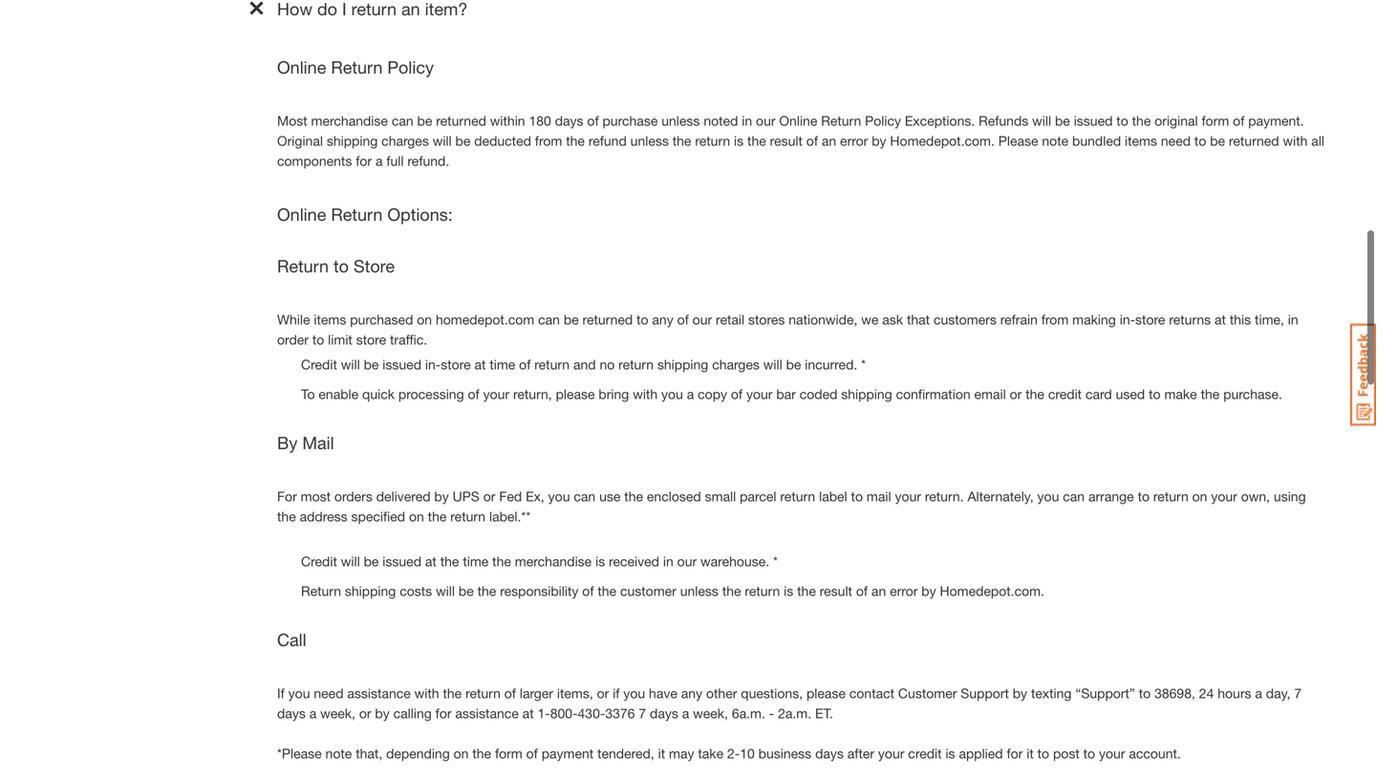 Task type: vqa. For each thing, say whether or not it's contained in the screenshot.
REFUND.
yes



Task type: describe. For each thing, give the bounding box(es) containing it.
1 horizontal spatial error
[[890, 583, 918, 599]]

2 vertical spatial our
[[678, 554, 697, 569]]

180
[[529, 113, 552, 129]]

purchase
[[603, 113, 658, 129]]

a left copy
[[687, 386, 694, 402]]

card
[[1086, 386, 1113, 402]]

1 horizontal spatial result
[[820, 583, 853, 599]]

calling
[[394, 706, 432, 721]]

10
[[740, 746, 755, 762]]

be inside while items purchased on homedepot.com can be returned to any of our retail stores nationwide, we ask that customers refrain from making in-store returns at this time, in order to limit store traffic.
[[564, 312, 579, 327]]

0 horizontal spatial *
[[774, 554, 778, 569]]

return left the label on the bottom of page
[[781, 489, 816, 504]]

need inside if you need assistance with the return of larger items, or if you have any other questions, please contact customer support by texting "support" to 38698, 24 hours a day, 7 days a week, or by calling for assistance at 1-800-430-3376 7 days a week, 6a.m. - 2a.m. et.
[[314, 686, 344, 701]]

customer
[[621, 583, 677, 599]]

enclosed
[[647, 489, 702, 504]]

will down address
[[341, 554, 360, 569]]

or inside for most orders delivered by ups or fed ex, you can use the enclosed small parcel return label to mail your return. alternately, you can arrange to return on your own, using the address specified on the return label.**
[[484, 489, 496, 504]]

1-
[[538, 706, 550, 721]]

return down ups
[[451, 509, 486, 524]]

contact
[[850, 686, 895, 701]]

homedepot.com
[[436, 312, 535, 327]]

to left mail
[[852, 489, 863, 504]]

tendered,
[[598, 746, 655, 762]]

2-
[[728, 746, 740, 762]]

days inside most merchandise can be returned within 180 days of purchase unless noted in our online return policy exceptions. refunds will be issued to the original form of payment. original shipping charges will be deducted from the refund unless the return is the result of an error by homedepot.com. please note bundled items need to be returned with all components for a full refund.
[[555, 113, 584, 129]]

refund.
[[408, 153, 450, 169]]

may
[[669, 746, 695, 762]]

1 vertical spatial credit
[[909, 746, 942, 762]]

have
[[649, 686, 678, 701]]

full
[[387, 153, 404, 169]]

label
[[820, 489, 848, 504]]

return inside if you need assistance with the return of larger items, or if you have any other questions, please contact customer support by texting "support" to 38698, 24 hours a day, 7 days a week, or by calling for assistance at 1-800-430-3376 7 days a week, 6a.m. - 2a.m. et.
[[466, 686, 501, 701]]

800-
[[550, 706, 578, 721]]

to
[[301, 386, 315, 402]]

for
[[277, 489, 297, 504]]

processing
[[399, 386, 464, 402]]

1 vertical spatial charges
[[713, 357, 760, 372]]

in inside while items purchased on homedepot.com can be returned to any of our retail stores nationwide, we ask that customers refrain from making in-store returns at this time, in order to limit store traffic.
[[1289, 312, 1299, 327]]

to down original
[[1195, 133, 1207, 149]]

responsibility
[[500, 583, 579, 599]]

can inside while items purchased on homedepot.com can be returned to any of our retail stores nationwide, we ask that customers refrain from making in-store returns at this time, in order to limit store traffic.
[[538, 312, 560, 327]]

a up *please on the bottom left of the page
[[310, 706, 317, 721]]

et.
[[816, 706, 834, 721]]

components
[[277, 153, 352, 169]]

on left the own,
[[1193, 489, 1208, 504]]

return.
[[925, 489, 964, 504]]

is down for most orders delivered by ups or fed ex, you can use the enclosed small parcel return label to mail your return. alternately, you can arrange to return on your own, using the address specified on the return label.**
[[784, 583, 794, 599]]

specified
[[351, 509, 405, 524]]

credit will be issued in-store at time of return and no return shipping charges will be incurred. *
[[301, 357, 870, 372]]

need inside most merchandise can be returned within 180 days of purchase unless noted in our online return policy exceptions. refunds will be issued to the original form of payment. original shipping charges will be deducted from the refund unless the return is the result of an error by homedepot.com. please note bundled items need to be returned with all components for a full refund.
[[1162, 133, 1191, 149]]

0 vertical spatial assistance
[[347, 686, 411, 701]]

original
[[277, 133, 323, 149]]

1 it from the left
[[658, 746, 666, 762]]

at down homedepot.com
[[475, 357, 486, 372]]

can left the use
[[574, 489, 596, 504]]

online return options:
[[277, 204, 453, 225]]

shipping down incurred.
[[842, 386, 893, 402]]

charges inside most merchandise can be returned within 180 days of purchase unless noted in our online return policy exceptions. refunds will be issued to the original form of payment. original shipping charges will be deducted from the refund unless the return is the result of an error by homedepot.com. please note bundled items need to be returned with all components for a full refund.
[[382, 133, 429, 149]]

to left store
[[334, 256, 349, 276]]

purchased
[[350, 312, 413, 327]]

day,
[[1267, 686, 1291, 701]]

online return policy
[[277, 57, 434, 77]]

will right costs
[[436, 583, 455, 599]]

0 vertical spatial please
[[556, 386, 595, 402]]

your right after
[[879, 746, 905, 762]]

on right depending at the bottom
[[454, 746, 469, 762]]

small
[[705, 489, 736, 504]]

online for online return options:
[[277, 204, 326, 225]]

feedback link image
[[1351, 323, 1377, 426]]

shipping up copy
[[658, 357, 709, 372]]

for inside if you need assistance with the return of larger items, or if you have any other questions, please contact customer support by texting "support" to 38698, 24 hours a day, 7 days a week, or by calling for assistance at 1-800-430-3376 7 days a week, 6a.m. - 2a.m. et.
[[436, 706, 452, 721]]

return shipping costs will be the responsibility of the customer unless the return is the result of an error by homedepot.com.
[[301, 583, 1045, 599]]

if you need assistance with the return of larger items, or if you have any other questions, please contact customer support by texting "support" to 38698, 24 hours a day, 7 days a week, or by calling for assistance at 1-800-430-3376 7 days a week, 6a.m. - 2a.m. et.
[[277, 686, 1302, 721]]

deducted
[[474, 133, 532, 149]]

refrain
[[1001, 312, 1038, 327]]

unless for credit will be issued at the time the merchandise is received in our warehouse. *
[[681, 583, 719, 599]]

that
[[907, 312, 930, 327]]

is inside most merchandise can be returned within 180 days of purchase unless noted in our online return policy exceptions. refunds will be issued to the original form of payment. original shipping charges will be deducted from the refund unless the return is the result of an error by homedepot.com. please note bundled items need to be returned with all components for a full refund.
[[734, 133, 744, 149]]

return,
[[513, 386, 552, 402]]

from inside most merchandise can be returned within 180 days of purchase unless noted in our online return policy exceptions. refunds will be issued to the original form of payment. original shipping charges will be deducted from the refund unless the return is the result of an error by homedepot.com. please note bundled items need to be returned with all components for a full refund.
[[535, 133, 563, 149]]

to up credit will be issued in-store at time of return and no return shipping charges will be incurred. *
[[637, 312, 649, 327]]

*please
[[277, 746, 322, 762]]

days down have
[[650, 706, 679, 721]]

*please note that, depending on the form of payment tendered, it may take 2-10 business days after your credit is applied for it to post to your account.
[[277, 746, 1182, 762]]

refund
[[589, 133, 627, 149]]

1 horizontal spatial store
[[441, 357, 471, 372]]

will up refund.
[[433, 133, 452, 149]]

payment.
[[1249, 113, 1305, 129]]

on down delivered
[[409, 509, 424, 524]]

issued for credit will be issued at the time the merchandise is received in our warehouse. *
[[383, 554, 422, 569]]

an inside most merchandise can be returned within 180 days of purchase unless noted in our online return policy exceptions. refunds will be issued to the original form of payment. original shipping charges will be deducted from the refund unless the return is the result of an error by homedepot.com. please note bundled items need to be returned with all components for a full refund.
[[822, 133, 837, 149]]

own,
[[1242, 489, 1271, 504]]

1 vertical spatial note
[[326, 746, 352, 762]]

customer
[[899, 686, 957, 701]]

confirmation
[[896, 386, 971, 402]]

return right arrange
[[1154, 489, 1189, 504]]

1 vertical spatial returned
[[1230, 133, 1280, 149]]

ups
[[453, 489, 480, 504]]

1 vertical spatial unless
[[631, 133, 669, 149]]

430-
[[578, 706, 606, 721]]

within
[[490, 113, 525, 129]]

label.**
[[490, 509, 531, 524]]

any inside if you need assistance with the return of larger items, or if you have any other questions, please contact customer support by texting "support" to 38698, 24 hours a day, 7 days a week, or by calling for assistance at 1-800-430-3376 7 days a week, 6a.m. - 2a.m. et.
[[682, 686, 703, 701]]

texting
[[1032, 686, 1072, 701]]

traffic.
[[390, 332, 428, 348]]

to right arrange
[[1138, 489, 1150, 504]]

most
[[277, 113, 308, 129]]

or left if
[[597, 686, 609, 701]]

original
[[1155, 113, 1199, 129]]

to enable quick processing of your return, please bring with you a copy of your bar coded shipping confirmation email or the credit card used to make the purchase.
[[301, 386, 1283, 402]]

0 vertical spatial returned
[[436, 113, 487, 129]]

1 horizontal spatial an
[[872, 583, 887, 599]]

unless for online return policy
[[662, 113, 700, 129]]

returned inside while items purchased on homedepot.com can be returned to any of our retail stores nationwide, we ask that customers refrain from making in-store returns at this time, in order to limit store traffic.
[[583, 312, 633, 327]]

to right used
[[1149, 386, 1161, 402]]

warehouse.
[[701, 554, 770, 569]]

2 it from the left
[[1027, 746, 1034, 762]]

and
[[574, 357, 596, 372]]

exceptions.
[[905, 113, 976, 129]]

1 horizontal spatial assistance
[[456, 706, 519, 721]]

2 week, from the left
[[693, 706, 729, 721]]

while
[[277, 312, 310, 327]]

38698,
[[1155, 686, 1196, 701]]

can inside most merchandise can be returned within 180 days of purchase unless noted in our online return policy exceptions. refunds will be issued to the original form of payment. original shipping charges will be deducted from the refund unless the return is the result of an error by homedepot.com. please note bundled items need to be returned with all components for a full refund.
[[392, 113, 414, 129]]

homedepot.com. inside most merchandise can be returned within 180 days of purchase unless noted in our online return policy exceptions. refunds will be issued to the original form of payment. original shipping charges will be deducted from the refund unless the return is the result of an error by homedepot.com. please note bundled items need to be returned with all components for a full refund.
[[891, 133, 995, 149]]

in inside most merchandise can be returned within 180 days of purchase unless noted in our online return policy exceptions. refunds will be issued to the original form of payment. original shipping charges will be deducted from the refund unless the return is the result of an error by homedepot.com. please note bundled items need to be returned with all components for a full refund.
[[742, 113, 753, 129]]

shipping inside most merchandise can be returned within 180 days of purchase unless noted in our online return policy exceptions. refunds will be issued to the original form of payment. original shipping charges will be deducted from the refund unless the return is the result of an error by homedepot.com. please note bundled items need to be returned with all components for a full refund.
[[327, 133, 378, 149]]

shipping left costs
[[345, 583, 396, 599]]

on inside while items purchased on homedepot.com can be returned to any of our retail stores nationwide, we ask that customers refrain from making in-store returns at this time, in order to limit store traffic.
[[417, 312, 432, 327]]

coded
[[800, 386, 838, 402]]

your right mail
[[895, 489, 922, 504]]

a inside most merchandise can be returned within 180 days of purchase unless noted in our online return policy exceptions. refunds will be issued to the original form of payment. original shipping charges will be deducted from the refund unless the return is the result of an error by homedepot.com. please note bundled items need to be returned with all components for a full refund.
[[376, 153, 383, 169]]

note inside most merchandise can be returned within 180 days of purchase unless noted in our online return policy exceptions. refunds will be issued to the original form of payment. original shipping charges will be deducted from the refund unless the return is the result of an error by homedepot.com. please note bundled items need to be returned with all components for a full refund.
[[1043, 133, 1069, 149]]

will up please
[[1033, 113, 1052, 129]]

days left after
[[816, 746, 844, 762]]

will up the bar
[[764, 357, 783, 372]]

online for online return policy
[[277, 57, 326, 77]]

1 horizontal spatial 7
[[1295, 686, 1302, 701]]

stores
[[749, 312, 785, 327]]

2 vertical spatial for
[[1007, 746, 1023, 762]]

days down if
[[277, 706, 306, 721]]

return left and
[[535, 357, 570, 372]]

make
[[1165, 386, 1198, 402]]

0 horizontal spatial in
[[663, 554, 674, 569]]

applied
[[959, 746, 1004, 762]]

alternately,
[[968, 489, 1034, 504]]

nationwide,
[[789, 312, 858, 327]]

our inside most merchandise can be returned within 180 days of purchase unless noted in our online return policy exceptions. refunds will be issued to the original form of payment. original shipping charges will be deducted from the refund unless the return is the result of an error by homedepot.com. please note bundled items need to be returned with all components for a full refund.
[[756, 113, 776, 129]]

our inside while items purchased on homedepot.com can be returned to any of our retail stores nationwide, we ask that customers refrain from making in-store returns at this time, in order to limit store traffic.
[[693, 312, 712, 327]]

1 week, from the left
[[320, 706, 356, 721]]

customers
[[934, 312, 997, 327]]

1 vertical spatial in-
[[425, 357, 441, 372]]

your left return,
[[483, 386, 510, 402]]

making
[[1073, 312, 1117, 327]]



Task type: locate. For each thing, give the bounding box(es) containing it.
for right applied
[[1007, 746, 1023, 762]]

3376
[[606, 706, 635, 721]]

shipping
[[327, 133, 378, 149], [658, 357, 709, 372], [842, 386, 893, 402], [345, 583, 396, 599]]

from inside while items purchased on homedepot.com can be returned to any of our retail stores nationwide, we ask that customers refrain from making in-store returns at this time, in order to limit store traffic.
[[1042, 312, 1069, 327]]

1 vertical spatial assistance
[[456, 706, 519, 721]]

return
[[695, 133, 731, 149], [535, 357, 570, 372], [619, 357, 654, 372], [781, 489, 816, 504], [1154, 489, 1189, 504], [451, 509, 486, 524], [745, 583, 780, 599], [466, 686, 501, 701]]

0 horizontal spatial merchandise
[[311, 113, 388, 129]]

credit will be issued at the time the merchandise is received in our warehouse. *
[[301, 554, 782, 569]]

online right noted
[[780, 113, 818, 129]]

to
[[1117, 113, 1129, 129], [1195, 133, 1207, 149], [334, 256, 349, 276], [637, 312, 649, 327], [312, 332, 324, 348], [1149, 386, 1161, 402], [852, 489, 863, 504], [1138, 489, 1150, 504], [1139, 686, 1151, 701], [1038, 746, 1050, 762], [1084, 746, 1096, 762]]

1 vertical spatial 7
[[639, 706, 646, 721]]

will
[[1033, 113, 1052, 129], [433, 133, 452, 149], [341, 357, 360, 372], [764, 357, 783, 372], [341, 554, 360, 569], [436, 583, 455, 599]]

1 horizontal spatial in
[[742, 113, 753, 129]]

0 vertical spatial error
[[841, 133, 869, 149]]

2 horizontal spatial in
[[1289, 312, 1299, 327]]

2 credit from the top
[[301, 554, 337, 569]]

mail
[[302, 433, 334, 453]]

at
[[1215, 312, 1227, 327], [475, 357, 486, 372], [425, 554, 437, 569], [523, 706, 534, 721]]

unless down purchase
[[631, 133, 669, 149]]

form right original
[[1202, 113, 1230, 129]]

0 horizontal spatial week,
[[320, 706, 356, 721]]

result inside most merchandise can be returned within 180 days of purchase unless noted in our online return policy exceptions. refunds will be issued to the original form of payment. original shipping charges will be deducted from the refund unless the return is the result of an error by homedepot.com. please note bundled items need to be returned with all components for a full refund.
[[770, 133, 803, 149]]

assistance left '1-'
[[456, 706, 519, 721]]

note left that,
[[326, 746, 352, 762]]

0 horizontal spatial from
[[535, 133, 563, 149]]

for inside most merchandise can be returned within 180 days of purchase unless noted in our online return policy exceptions. refunds will be issued to the original form of payment. original shipping charges will be deducted from the refund unless the return is the result of an error by homedepot.com. please note bundled items need to be returned with all components for a full refund.
[[356, 153, 372, 169]]

issued up 'bundled'
[[1074, 113, 1113, 129]]

0 vertical spatial any
[[652, 312, 674, 327]]

form left payment on the bottom
[[495, 746, 523, 762]]

parcel
[[740, 489, 777, 504]]

at left '1-'
[[523, 706, 534, 721]]

delivered
[[376, 489, 431, 504]]

or left "fed"
[[484, 489, 496, 504]]

arrange
[[1089, 489, 1135, 504]]

0 horizontal spatial any
[[652, 312, 674, 327]]

of inside while items purchased on homedepot.com can be returned to any of our retail stores nationwide, we ask that customers refrain from making in-store returns at this time, in order to limit store traffic.
[[678, 312, 689, 327]]

credit for credit will be issued at the time the merchandise is received in our warehouse. *
[[301, 554, 337, 569]]

time down ups
[[463, 554, 489, 569]]

any right have
[[682, 686, 703, 701]]

form inside most merchandise can be returned within 180 days of purchase unless noted in our online return policy exceptions. refunds will be issued to the original form of payment. original shipping charges will be deducted from the refund unless the return is the result of an error by homedepot.com. please note bundled items need to be returned with all components for a full refund.
[[1202, 113, 1230, 129]]

0 horizontal spatial please
[[556, 386, 595, 402]]

1 vertical spatial policy
[[865, 113, 902, 129]]

0 vertical spatial from
[[535, 133, 563, 149]]

note
[[1043, 133, 1069, 149], [326, 746, 352, 762]]

all
[[1312, 133, 1325, 149]]

at inside if you need assistance with the return of larger items, or if you have any other questions, please contact customer support by texting "support" to 38698, 24 hours a day, 7 days a week, or by calling for assistance at 1-800-430-3376 7 days a week, 6a.m. - 2a.m. et.
[[523, 706, 534, 721]]

with inside most merchandise can be returned within 180 days of purchase unless noted in our online return policy exceptions. refunds will be issued to the original form of payment. original shipping charges will be deducted from the refund unless the return is the result of an error by homedepot.com. please note bundled items need to be returned with all components for a full refund.
[[1284, 133, 1308, 149]]

will down limit
[[341, 357, 360, 372]]

using
[[1274, 489, 1307, 504]]

at inside while items purchased on homedepot.com can be returned to any of our retail stores nationwide, we ask that customers refrain from making in-store returns at this time, in order to limit store traffic.
[[1215, 312, 1227, 327]]

received
[[609, 554, 660, 569]]

1 vertical spatial need
[[314, 686, 344, 701]]

time up return,
[[490, 357, 516, 372]]

1 vertical spatial credit
[[301, 554, 337, 569]]

take
[[698, 746, 724, 762]]

to inside if you need assistance with the return of larger items, or if you have any other questions, please contact customer support by texting "support" to 38698, 24 hours a day, 7 days a week, or by calling for assistance at 1-800-430-3376 7 days a week, 6a.m. - 2a.m. et.
[[1139, 686, 1151, 701]]

is
[[734, 133, 744, 149], [596, 554, 605, 569], [784, 583, 794, 599], [946, 746, 956, 762]]

items inside while items purchased on homedepot.com can be returned to any of our retail stores nationwide, we ask that customers refrain from making in-store returns at this time, in order to limit store traffic.
[[314, 312, 346, 327]]

store left returns
[[1136, 312, 1166, 327]]

return left larger
[[466, 686, 501, 701]]

that,
[[356, 746, 383, 762]]

return down warehouse.
[[745, 583, 780, 599]]

1 credit from the top
[[301, 357, 337, 372]]

week, up *please on the bottom left of the page
[[320, 706, 356, 721]]

return to store
[[277, 256, 395, 276]]

please down and
[[556, 386, 595, 402]]

in-
[[1120, 312, 1136, 327], [425, 357, 441, 372]]

0 vertical spatial items
[[1125, 133, 1158, 149]]

a left day,
[[1256, 686, 1263, 701]]

store
[[354, 256, 395, 276]]

0 horizontal spatial charges
[[382, 133, 429, 149]]

1 horizontal spatial charges
[[713, 357, 760, 372]]

0 vertical spatial an
[[822, 133, 837, 149]]

1 horizontal spatial policy
[[865, 113, 902, 129]]

any left "retail"
[[652, 312, 674, 327]]

by inside most merchandise can be returned within 180 days of purchase unless noted in our online return policy exceptions. refunds will be issued to the original form of payment. original shipping charges will be deducted from the refund unless the return is the result of an error by homedepot.com. please note bundled items need to be returned with all components for a full refund.
[[872, 133, 887, 149]]

0 vertical spatial unless
[[662, 113, 700, 129]]

our left "retail"
[[693, 312, 712, 327]]

online inside most merchandise can be returned within 180 days of purchase unless noted in our online return policy exceptions. refunds will be issued to the original form of payment. original shipping charges will be deducted from the refund unless the return is the result of an error by homedepot.com. please note bundled items need to be returned with all components for a full refund.
[[780, 113, 818, 129]]

or up that,
[[359, 706, 371, 721]]

1 horizontal spatial with
[[633, 386, 658, 402]]

time,
[[1255, 312, 1285, 327]]

or right email
[[1010, 386, 1022, 402]]

quick
[[362, 386, 395, 402]]

return inside most merchandise can be returned within 180 days of purchase unless noted in our online return policy exceptions. refunds will be issued to the original form of payment. original shipping charges will be deducted from the refund unless the return is the result of an error by homedepot.com. please note bundled items need to be returned with all components for a full refund.
[[695, 133, 731, 149]]

is left received
[[596, 554, 605, 569]]

0 vertical spatial in-
[[1120, 312, 1136, 327]]

is down noted
[[734, 133, 744, 149]]

credit down address
[[301, 554, 337, 569]]

ask
[[883, 312, 904, 327]]

purchase.
[[1224, 386, 1283, 402]]

assistance up calling on the bottom left of page
[[347, 686, 411, 701]]

for most orders delivered by ups or fed ex, you can use the enclosed small parcel return label to mail your return. alternately, you can arrange to return on your own, using the address specified on the return label.**
[[277, 489, 1307, 524]]

your left the bar
[[747, 386, 773, 402]]

0 vertical spatial store
[[1136, 312, 1166, 327]]

0 vertical spatial homedepot.com.
[[891, 133, 995, 149]]

with inside if you need assistance with the return of larger items, or if you have any other questions, please contact customer support by texting "support" to 38698, 24 hours a day, 7 days a week, or by calling for assistance at 1-800-430-3376 7 days a week, 6a.m. - 2a.m. et.
[[415, 686, 439, 701]]

orders
[[335, 489, 373, 504]]

2 vertical spatial unless
[[681, 583, 719, 599]]

24
[[1200, 686, 1215, 701]]

online up most
[[277, 57, 326, 77]]

1 vertical spatial in
[[1289, 312, 1299, 327]]

if
[[277, 686, 285, 701]]

limit
[[328, 332, 353, 348]]

0 vertical spatial policy
[[388, 57, 434, 77]]

2 horizontal spatial for
[[1007, 746, 1023, 762]]

need right if
[[314, 686, 344, 701]]

it
[[658, 746, 666, 762], [1027, 746, 1034, 762]]

it left may
[[658, 746, 666, 762]]

is left applied
[[946, 746, 956, 762]]

1 horizontal spatial form
[[1202, 113, 1230, 129]]

2 vertical spatial in
[[663, 554, 674, 569]]

for right calling on the bottom left of page
[[436, 706, 452, 721]]

retail
[[716, 312, 745, 327]]

0 vertical spatial form
[[1202, 113, 1230, 129]]

1 horizontal spatial in-
[[1120, 312, 1136, 327]]

1 horizontal spatial for
[[436, 706, 452, 721]]

1 horizontal spatial need
[[1162, 133, 1191, 149]]

returned
[[436, 113, 487, 129], [1230, 133, 1280, 149], [583, 312, 633, 327]]

email
[[975, 386, 1007, 402]]

mail
[[867, 489, 892, 504]]

0 horizontal spatial 7
[[639, 706, 646, 721]]

use
[[600, 489, 621, 504]]

to right the post at bottom right
[[1084, 746, 1096, 762]]

your left the own,
[[1212, 489, 1238, 504]]

charges up copy
[[713, 357, 760, 372]]

0 vertical spatial *
[[862, 357, 866, 372]]

in up the return shipping costs will be the responsibility of the customer unless the return is the result of an error by homedepot.com.
[[663, 554, 674, 569]]

call
[[277, 630, 307, 650]]

2 vertical spatial online
[[277, 204, 326, 225]]

order
[[277, 332, 309, 348]]

merchandise inside most merchandise can be returned within 180 days of purchase unless noted in our online return policy exceptions. refunds will be issued to the original form of payment. original shipping charges will be deducted from the refund unless the return is the result of an error by homedepot.com. please note bundled items need to be returned with all components for a full refund.
[[311, 113, 388, 129]]

support
[[961, 686, 1010, 701]]

store down purchased
[[356, 332, 386, 348]]

1 horizontal spatial credit
[[1049, 386, 1082, 402]]

1 horizontal spatial please
[[807, 686, 846, 701]]

merchandise up 'components'
[[311, 113, 388, 129]]

at left this
[[1215, 312, 1227, 327]]

to left the post at bottom right
[[1038, 746, 1050, 762]]

result
[[770, 133, 803, 149], [820, 583, 853, 599]]

returned up 'no'
[[583, 312, 633, 327]]

0 vertical spatial with
[[1284, 133, 1308, 149]]

0 vertical spatial credit
[[301, 357, 337, 372]]

1 vertical spatial time
[[463, 554, 489, 569]]

0 horizontal spatial assistance
[[347, 686, 411, 701]]

1 vertical spatial please
[[807, 686, 846, 701]]

at up costs
[[425, 554, 437, 569]]

on up traffic.
[[417, 312, 432, 327]]

with
[[1284, 133, 1308, 149], [633, 386, 658, 402], [415, 686, 439, 701]]

incurred.
[[805, 357, 858, 372]]

0 horizontal spatial in-
[[425, 357, 441, 372]]

1 horizontal spatial time
[[490, 357, 516, 372]]

homedepot.com. down alternately,
[[940, 583, 1045, 599]]

0 vertical spatial credit
[[1049, 386, 1082, 402]]

copy
[[698, 386, 728, 402]]

1 vertical spatial our
[[693, 312, 712, 327]]

bundled
[[1073, 133, 1122, 149]]

issued up costs
[[383, 554, 422, 569]]

an
[[822, 133, 837, 149], [872, 583, 887, 599]]

0 vertical spatial issued
[[1074, 113, 1113, 129]]

1 horizontal spatial it
[[1027, 746, 1034, 762]]

0 horizontal spatial for
[[356, 153, 372, 169]]

in- right making
[[1120, 312, 1136, 327]]

1 vertical spatial with
[[633, 386, 658, 402]]

return down noted
[[695, 133, 731, 149]]

return inside most merchandise can be returned within 180 days of purchase unless noted in our online return policy exceptions. refunds will be issued to the original form of payment. original shipping charges will be deducted from the refund unless the return is the result of an error by homedepot.com. please note bundled items need to be returned with all components for a full refund.
[[822, 113, 862, 129]]

online down 'components'
[[277, 204, 326, 225]]

unless down warehouse.
[[681, 583, 719, 599]]

if
[[613, 686, 620, 701]]

0 horizontal spatial time
[[463, 554, 489, 569]]

*
[[862, 357, 866, 372], [774, 554, 778, 569]]

of inside if you need assistance with the return of larger items, or if you have any other questions, please contact customer support by texting "support" to 38698, 24 hours a day, 7 days a week, or by calling for assistance at 1-800-430-3376 7 days a week, 6a.m. - 2a.m. et.
[[505, 686, 516, 701]]

items down original
[[1125, 133, 1158, 149]]

1 horizontal spatial from
[[1042, 312, 1069, 327]]

business
[[759, 746, 812, 762]]

with right bring
[[633, 386, 658, 402]]

issued for credit will be issued in-store at time of return and no return shipping charges will be incurred. *
[[383, 357, 422, 372]]

larger
[[520, 686, 554, 701]]

0 vertical spatial our
[[756, 113, 776, 129]]

the inside if you need assistance with the return of larger items, or if you have any other questions, please contact customer support by texting "support" to 38698, 24 hours a day, 7 days a week, or by calling for assistance at 1-800-430-3376 7 days a week, 6a.m. - 2a.m. et.
[[443, 686, 462, 701]]

to left 38698, on the bottom right
[[1139, 686, 1151, 701]]

return
[[331, 57, 383, 77], [822, 113, 862, 129], [331, 204, 383, 225], [277, 256, 329, 276], [301, 583, 341, 599]]

0 vertical spatial for
[[356, 153, 372, 169]]

0 vertical spatial online
[[277, 57, 326, 77]]

0 vertical spatial merchandise
[[311, 113, 388, 129]]

returned down payment.
[[1230, 133, 1280, 149]]

1 vertical spatial online
[[780, 113, 818, 129]]

items inside most merchandise can be returned within 180 days of purchase unless noted in our online return policy exceptions. refunds will be issued to the original form of payment. original shipping charges will be deducted from the refund unless the return is the result of an error by homedepot.com. please note bundled items need to be returned with all components for a full refund.
[[1125, 133, 1158, 149]]

2a.m.
[[778, 706, 812, 721]]

to left limit
[[312, 332, 324, 348]]

please up et.
[[807, 686, 846, 701]]

1 vertical spatial result
[[820, 583, 853, 599]]

credit up to
[[301, 357, 337, 372]]

credit for credit will be issued in-store at time of return and no return shipping charges will be incurred. *
[[301, 357, 337, 372]]

assistance
[[347, 686, 411, 701], [456, 706, 519, 721]]

1 horizontal spatial *
[[862, 357, 866, 372]]

0 horizontal spatial returned
[[436, 113, 487, 129]]

1 horizontal spatial week,
[[693, 706, 729, 721]]

week,
[[320, 706, 356, 721], [693, 706, 729, 721]]

store up processing
[[441, 357, 471, 372]]

in- up processing
[[425, 357, 441, 372]]

shipping up 'components'
[[327, 133, 378, 149]]

0 horizontal spatial with
[[415, 686, 439, 701]]

by
[[277, 433, 298, 453]]

0 vertical spatial need
[[1162, 133, 1191, 149]]

a left full
[[376, 153, 383, 169]]

please inside if you need assistance with the return of larger items, or if you have any other questions, please contact customer support by texting "support" to 38698, 24 hours a day, 7 days a week, or by calling for assistance at 1-800-430-3376 7 days a week, 6a.m. - 2a.m. et.
[[807, 686, 846, 701]]

while items purchased on homedepot.com can be returned to any of our retail stores nationwide, we ask that customers refrain from making in-store returns at this time, in order to limit store traffic.
[[277, 312, 1299, 348]]

to up 'bundled'
[[1117, 113, 1129, 129]]

0 horizontal spatial error
[[841, 133, 869, 149]]

0 vertical spatial note
[[1043, 133, 1069, 149]]

0 horizontal spatial store
[[356, 332, 386, 348]]

1 horizontal spatial returned
[[583, 312, 633, 327]]

2 vertical spatial with
[[415, 686, 439, 701]]

by inside for most orders delivered by ups or fed ex, you can use the enclosed small parcel return label to mail your return. alternately, you can arrange to return on your own, using the address specified on the return label.**
[[434, 489, 449, 504]]

1 vertical spatial for
[[436, 706, 452, 721]]

for left full
[[356, 153, 372, 169]]

hours
[[1218, 686, 1252, 701]]

it left the post at bottom right
[[1027, 746, 1034, 762]]

we
[[862, 312, 879, 327]]

bring
[[599, 386, 629, 402]]

credit
[[1049, 386, 1082, 402], [909, 746, 942, 762]]

1 vertical spatial form
[[495, 746, 523, 762]]

0 horizontal spatial it
[[658, 746, 666, 762]]

a up may
[[682, 706, 690, 721]]

enable
[[319, 386, 359, 402]]

issued
[[1074, 113, 1113, 129], [383, 357, 422, 372], [383, 554, 422, 569]]

1 horizontal spatial merchandise
[[515, 554, 592, 569]]

1 vertical spatial items
[[314, 312, 346, 327]]

7 right 3376
[[639, 706, 646, 721]]

charges
[[382, 133, 429, 149], [713, 357, 760, 372]]

used
[[1116, 386, 1146, 402]]

after
[[848, 746, 875, 762]]

time
[[490, 357, 516, 372], [463, 554, 489, 569]]

options:
[[388, 204, 453, 225]]

your left account.
[[1100, 746, 1126, 762]]

* right incurred.
[[862, 357, 866, 372]]

returns
[[1170, 312, 1212, 327]]

0 horizontal spatial policy
[[388, 57, 434, 77]]

with left the all
[[1284, 133, 1308, 149]]

policy inside most merchandise can be returned within 180 days of purchase unless noted in our online return policy exceptions. refunds will be issued to the original form of payment. original shipping charges will be deducted from the refund unless the return is the result of an error by homedepot.com. please note bundled items need to be returned with all components for a full refund.
[[865, 113, 902, 129]]

most
[[301, 489, 331, 504]]

merchandise up responsibility
[[515, 554, 592, 569]]

2 vertical spatial store
[[441, 357, 471, 372]]

payment
[[542, 746, 594, 762]]

from down 180
[[535, 133, 563, 149]]

noted
[[704, 113, 739, 129]]

1 vertical spatial store
[[356, 332, 386, 348]]

questions,
[[741, 686, 803, 701]]

error inside most merchandise can be returned within 180 days of purchase unless noted in our online return policy exceptions. refunds will be issued to the original form of payment. original shipping charges will be deducted from the refund unless the return is the result of an error by homedepot.com. please note bundled items need to be returned with all components for a full refund.
[[841, 133, 869, 149]]

your
[[483, 386, 510, 402], [747, 386, 773, 402], [895, 489, 922, 504], [1212, 489, 1238, 504], [879, 746, 905, 762], [1100, 746, 1126, 762]]

1 vertical spatial an
[[872, 583, 887, 599]]

homedepot.com. down exceptions.
[[891, 133, 995, 149]]

in- inside while items purchased on homedepot.com can be returned to any of our retail stores nationwide, we ask that customers refrain from making in-store returns at this time, in order to limit store traffic.
[[1120, 312, 1136, 327]]

credit
[[301, 357, 337, 372], [301, 554, 337, 569]]

return right 'no'
[[619, 357, 654, 372]]

issued inside most merchandise can be returned within 180 days of purchase unless noted in our online return policy exceptions. refunds will be issued to the original form of payment. original shipping charges will be deducted from the refund unless the return is the result of an error by homedepot.com. please note bundled items need to be returned with all components for a full refund.
[[1074, 113, 1113, 129]]

1 vertical spatial from
[[1042, 312, 1069, 327]]

1 vertical spatial any
[[682, 686, 703, 701]]

items
[[1125, 133, 1158, 149], [314, 312, 346, 327]]

can up credit will be issued in-store at time of return and no return shipping charges will be incurred. *
[[538, 312, 560, 327]]

1 horizontal spatial items
[[1125, 133, 1158, 149]]

items,
[[557, 686, 594, 701]]

1 horizontal spatial note
[[1043, 133, 1069, 149]]

can left arrange
[[1063, 489, 1085, 504]]

depending
[[386, 746, 450, 762]]

1 vertical spatial homedepot.com.
[[940, 583, 1045, 599]]

* right warehouse.
[[774, 554, 778, 569]]

other
[[707, 686, 738, 701]]

policy left exceptions.
[[865, 113, 902, 129]]

the
[[1133, 113, 1152, 129], [566, 133, 585, 149], [673, 133, 692, 149], [748, 133, 767, 149], [1026, 386, 1045, 402], [1201, 386, 1220, 402], [625, 489, 643, 504], [277, 509, 296, 524], [428, 509, 447, 524], [441, 554, 459, 569], [493, 554, 511, 569], [478, 583, 497, 599], [598, 583, 617, 599], [723, 583, 742, 599], [798, 583, 816, 599], [443, 686, 462, 701], [473, 746, 492, 762]]

in right time,
[[1289, 312, 1299, 327]]

any inside while items purchased on homedepot.com can be returned to any of our retail stores nationwide, we ask that customers refrain from making in-store returns at this time, in order to limit store traffic.
[[652, 312, 674, 327]]

2 vertical spatial issued
[[383, 554, 422, 569]]

0 vertical spatial time
[[490, 357, 516, 372]]

0 horizontal spatial form
[[495, 746, 523, 762]]

need
[[1162, 133, 1191, 149], [314, 686, 344, 701]]



